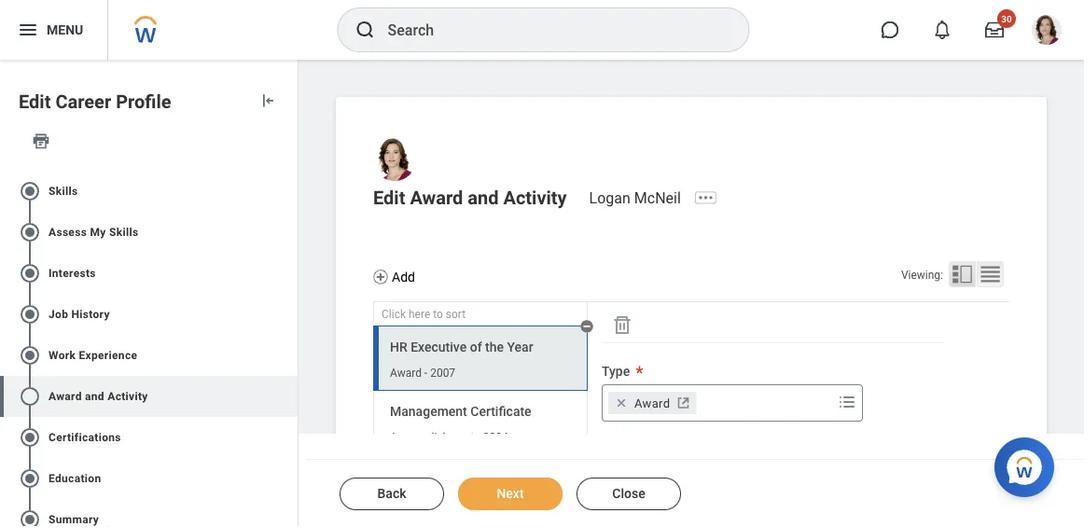 Task type: vqa. For each thing, say whether or not it's contained in the screenshot.
This case is confidential. Only a select group of case solvers can access this case.
no



Task type: describe. For each thing, give the bounding box(es) containing it.
hr
[[390, 340, 408, 355]]

1 horizontal spatial and
[[468, 187, 499, 209]]

year
[[507, 340, 534, 355]]

edit for edit career profile
[[19, 91, 51, 113]]

radio custom image for certifications
[[19, 426, 41, 449]]

assess my skills
[[49, 226, 139, 239]]

mcneil
[[635, 189, 681, 207]]

30
[[1002, 13, 1013, 24]]

education
[[49, 472, 101, 485]]

error image for assess my skills
[[279, 221, 298, 243]]

prompts image
[[837, 391, 859, 413]]

logan
[[590, 189, 631, 207]]

action bar region
[[306, 459, 1085, 528]]

add
[[392, 269, 415, 285]]

certificate
[[471, 404, 532, 420]]

assess my skills link
[[0, 212, 298, 253]]

job history link
[[0, 294, 298, 335]]

transformation import image
[[259, 91, 277, 110]]

- for executive
[[425, 367, 428, 380]]

error image for skills
[[279, 180, 298, 202]]

type
[[602, 364, 630, 380]]

error image for certifications
[[279, 426, 298, 449]]

click here to sort button
[[373, 303, 588, 327]]

my
[[90, 226, 106, 239]]

award - 2007
[[390, 367, 456, 380]]

work experience
[[49, 349, 138, 362]]

profile logan mcneil image
[[1033, 15, 1063, 49]]

logan mcneil
[[590, 189, 681, 207]]

delete image
[[612, 314, 634, 336]]

menu button
[[0, 0, 108, 60]]

employee's photo (logan mcneil) image
[[373, 138, 416, 181]]

1 horizontal spatial activity
[[504, 187, 567, 209]]

summary
[[49, 513, 99, 526]]

management certificate
[[390, 404, 532, 420]]

close
[[613, 486, 646, 502]]

inbox large image
[[986, 21, 1005, 39]]

award element
[[635, 395, 671, 412]]

management
[[390, 404, 468, 420]]

award for award and activity
[[49, 390, 82, 403]]

radio custom image for assess my skills
[[19, 221, 41, 243]]

and inside list
[[85, 390, 105, 403]]

error image for job history
[[279, 303, 298, 326]]

radio custom image for skills
[[19, 180, 41, 202]]

close button
[[577, 478, 682, 511]]

radio custom image for work experience
[[19, 344, 41, 367]]

award for award
[[635, 396, 671, 410]]

radio custom image for job history
[[19, 303, 41, 326]]

list box containing hr executive of the year
[[373, 320, 594, 520]]

error image for interests
[[279, 262, 298, 285]]

error image for work experience
[[279, 344, 298, 367]]

ext link image
[[674, 394, 693, 412]]

list containing skills
[[0, 163, 298, 528]]

here
[[409, 308, 431, 321]]

0 horizontal spatial skills
[[49, 185, 78, 198]]

click
[[382, 308, 406, 321]]

edit for edit award and activity
[[373, 187, 406, 209]]

justify image
[[17, 19, 39, 41]]

hr executive of the year
[[390, 340, 534, 355]]

radio custom image for interests
[[19, 262, 41, 285]]

award, press delete to clear value, ctrl + enter opens in new window. option
[[609, 392, 697, 414]]

logan mcneil element
[[590, 189, 693, 207]]

error image for award and activity
[[279, 385, 298, 408]]



Task type: locate. For each thing, give the bounding box(es) containing it.
of
[[470, 340, 482, 355]]

skills
[[49, 185, 78, 198], [109, 226, 139, 239]]

4 radio custom image from the top
[[19, 468, 41, 490]]

radio custom image for summary
[[19, 509, 41, 528]]

edit award and activity
[[373, 187, 567, 209]]

5 error image from the top
[[279, 385, 298, 408]]

error image inside education link
[[279, 468, 298, 490]]

award and activity
[[49, 390, 148, 403]]

radio custom image left certifications
[[19, 426, 41, 449]]

award down work
[[49, 390, 82, 403]]

interests link
[[0, 253, 298, 294]]

radio custom image
[[19, 303, 41, 326], [19, 385, 41, 408], [19, 426, 41, 449], [19, 468, 41, 490], [19, 509, 41, 528]]

viewing: option group
[[902, 261, 1010, 291]]

radio custom image inside job history link
[[19, 303, 41, 326]]

list
[[0, 163, 298, 528]]

viewing:
[[902, 269, 944, 282]]

1 radio custom image from the top
[[19, 303, 41, 326]]

1 horizontal spatial -
[[478, 431, 481, 444]]

0 vertical spatial edit
[[19, 91, 51, 113]]

award and activity link
[[0, 376, 298, 417]]

5 radio custom image from the top
[[19, 509, 41, 528]]

skills link
[[0, 171, 298, 212]]

award inside option
[[635, 396, 671, 410]]

search image
[[354, 19, 377, 41]]

6 error image from the top
[[279, 468, 298, 490]]

- for certificate
[[478, 431, 481, 444]]

back
[[378, 486, 407, 502]]

certifications
[[49, 431, 121, 444]]

error image inside certifications link
[[279, 426, 298, 449]]

2 vertical spatial error image
[[279, 509, 298, 528]]

job
[[49, 308, 68, 321]]

add link
[[373, 268, 415, 287]]

summary link
[[0, 499, 298, 528]]

30 button
[[975, 9, 1017, 50]]

radio custom image for award and activity
[[19, 385, 41, 408]]

edit
[[19, 91, 51, 113], [373, 187, 406, 209]]

radio custom image
[[19, 180, 41, 202], [19, 221, 41, 243], [19, 262, 41, 285], [19, 344, 41, 367]]

0 vertical spatial and
[[468, 187, 499, 209]]

3 error image from the top
[[279, 262, 298, 285]]

1 vertical spatial edit
[[373, 187, 406, 209]]

1 error image from the top
[[279, 303, 298, 326]]

2 radio custom image from the top
[[19, 221, 41, 243]]

edit career profile
[[19, 91, 171, 113]]

award down hr
[[390, 367, 422, 380]]

next
[[497, 486, 524, 502]]

radio custom image inside certifications link
[[19, 426, 41, 449]]

education link
[[0, 458, 298, 499]]

1 horizontal spatial edit
[[373, 187, 406, 209]]

accomplishment
[[390, 431, 475, 444]]

award right x small image
[[635, 396, 671, 410]]

error image inside job history link
[[279, 303, 298, 326]]

skills up assess
[[49, 185, 78, 198]]

navigation pane region
[[373, 303, 594, 524]]

profile
[[116, 91, 171, 113]]

next button
[[458, 478, 563, 511]]

error image inside summary link
[[279, 509, 298, 528]]

radio custom image left summary
[[19, 509, 41, 528]]

activity inside award and activity link
[[108, 390, 148, 403]]

job history
[[49, 308, 110, 321]]

assess
[[49, 226, 87, 239]]

radio custom image inside assess my skills link
[[19, 221, 41, 243]]

edit up print image
[[19, 91, 51, 113]]

accomplishment - 2004
[[390, 431, 509, 444]]

menu
[[47, 22, 83, 37]]

click here to sort
[[382, 308, 466, 321]]

2 radio custom image from the top
[[19, 385, 41, 408]]

2 error image from the top
[[279, 426, 298, 449]]

error image inside award and activity link
[[279, 385, 298, 408]]

2004
[[483, 431, 509, 444]]

notifications large image
[[934, 21, 952, 39]]

1 vertical spatial and
[[85, 390, 105, 403]]

error image
[[279, 303, 298, 326], [279, 426, 298, 449], [279, 509, 298, 528]]

certifications link
[[0, 417, 298, 458]]

the
[[486, 340, 504, 355]]

0 horizontal spatial -
[[425, 367, 428, 380]]

error image inside assess my skills link
[[279, 221, 298, 243]]

workday assistant region
[[995, 430, 1063, 498]]

0 horizontal spatial activity
[[108, 390, 148, 403]]

radio custom image for education
[[19, 468, 41, 490]]

2 error image from the top
[[279, 221, 298, 243]]

career
[[55, 91, 111, 113]]

award inside navigation pane region
[[390, 367, 422, 380]]

print image
[[32, 131, 50, 150]]

radio custom image inside skills link
[[19, 180, 41, 202]]

work
[[49, 349, 76, 362]]

0 vertical spatial activity
[[504, 187, 567, 209]]

experience
[[79, 349, 138, 362]]

2007
[[431, 367, 456, 380]]

0 vertical spatial -
[[425, 367, 428, 380]]

4 radio custom image from the top
[[19, 344, 41, 367]]

radio custom image left job
[[19, 303, 41, 326]]

radio custom image inside summary link
[[19, 509, 41, 528]]

1 error image from the top
[[279, 180, 298, 202]]

award
[[410, 187, 463, 209], [390, 367, 422, 380], [49, 390, 82, 403], [635, 396, 671, 410]]

radio custom image left work
[[19, 344, 41, 367]]

1 vertical spatial -
[[478, 431, 481, 444]]

1 radio custom image from the top
[[19, 180, 41, 202]]

error image inside the interests link
[[279, 262, 298, 285]]

1 vertical spatial error image
[[279, 426, 298, 449]]

radio custom image left assess
[[19, 221, 41, 243]]

error image inside 'work experience' link
[[279, 344, 298, 367]]

list box
[[373, 320, 594, 520]]

interests
[[49, 267, 96, 280]]

x small image
[[612, 394, 631, 412]]

1 vertical spatial activity
[[108, 390, 148, 403]]

radio custom image left award and activity
[[19, 385, 41, 408]]

-
[[425, 367, 428, 380], [478, 431, 481, 444]]

work experience link
[[0, 335, 298, 376]]

activity
[[504, 187, 567, 209], [108, 390, 148, 403]]

3 radio custom image from the top
[[19, 262, 41, 285]]

error image for summary
[[279, 509, 298, 528]]

skills right "my"
[[109, 226, 139, 239]]

0 vertical spatial skills
[[49, 185, 78, 198]]

activity left "logan"
[[504, 187, 567, 209]]

award down employee's photo (logan mcneil) at the top
[[410, 187, 463, 209]]

radio custom image inside the interests link
[[19, 262, 41, 285]]

0 horizontal spatial and
[[85, 390, 105, 403]]

3 radio custom image from the top
[[19, 426, 41, 449]]

error image inside skills link
[[279, 180, 298, 202]]

back button
[[340, 478, 444, 511]]

radio custom image down print image
[[19, 180, 41, 202]]

3 error image from the top
[[279, 509, 298, 528]]

4 error image from the top
[[279, 344, 298, 367]]

error image for education
[[279, 468, 298, 490]]

to
[[433, 308, 443, 321]]

1 vertical spatial skills
[[109, 226, 139, 239]]

Search Workday  search field
[[388, 9, 711, 50]]

Toggle to List Detail view radio
[[950, 261, 977, 288]]

0 vertical spatial error image
[[279, 303, 298, 326]]

award inside list
[[49, 390, 82, 403]]

sort
[[446, 308, 466, 321]]

and
[[468, 187, 499, 209], [85, 390, 105, 403]]

- left 2007
[[425, 367, 428, 380]]

edit down employee's photo (logan mcneil) at the top
[[373, 187, 406, 209]]

- left 2004
[[478, 431, 481, 444]]

Toggle to Grid view radio
[[978, 261, 1005, 288]]

error image
[[279, 180, 298, 202], [279, 221, 298, 243], [279, 262, 298, 285], [279, 344, 298, 367], [279, 385, 298, 408], [279, 468, 298, 490]]

radio custom image inside 'work experience' link
[[19, 344, 41, 367]]

executive
[[411, 340, 467, 355]]

0 horizontal spatial edit
[[19, 91, 51, 113]]

activity down experience
[[108, 390, 148, 403]]

history
[[71, 308, 110, 321]]

award for award - 2007
[[390, 367, 422, 380]]

radio custom image left interests
[[19, 262, 41, 285]]

radio custom image left education
[[19, 468, 41, 490]]

1 horizontal spatial skills
[[109, 226, 139, 239]]



